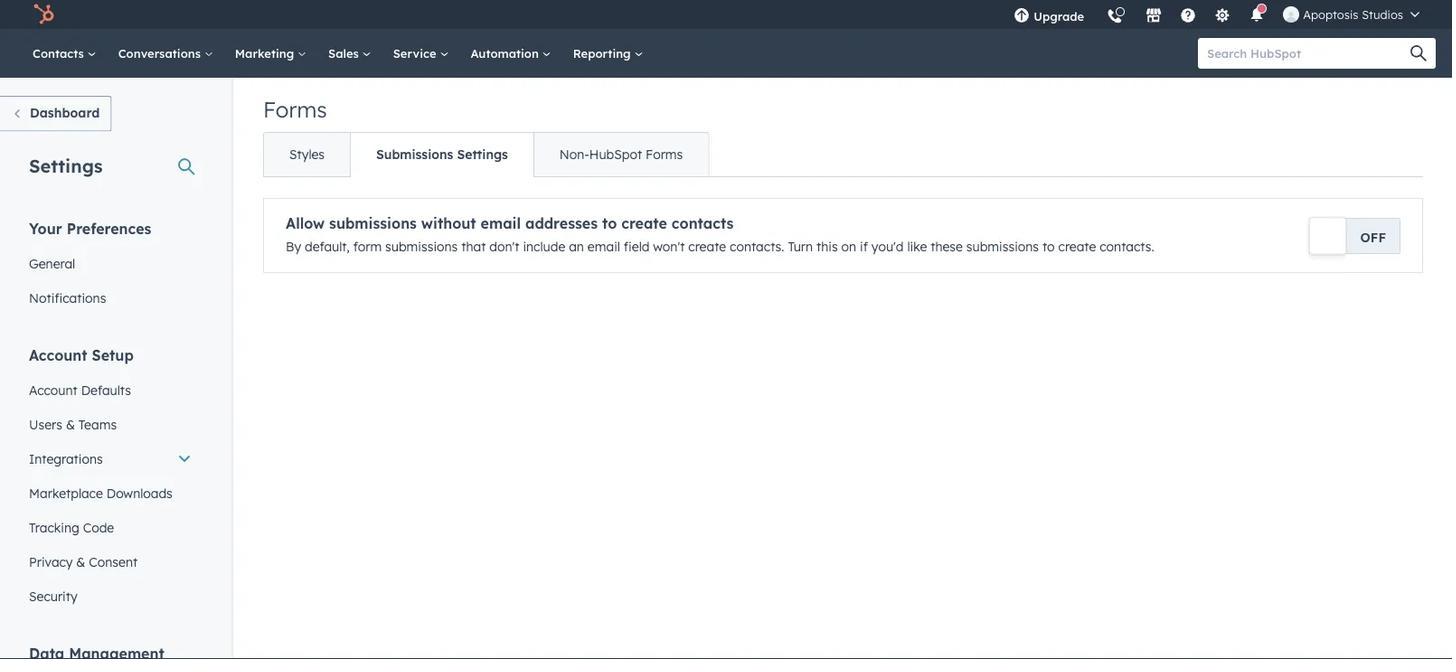 Task type: locate. For each thing, give the bounding box(es) containing it.
contacts
[[672, 214, 734, 232]]

turn
[[788, 239, 813, 255]]

like
[[908, 239, 927, 255]]

you'd
[[872, 239, 904, 255]]

email up don't on the top
[[481, 214, 521, 232]]

settings image
[[1215, 8, 1231, 24]]

1 horizontal spatial forms
[[646, 147, 683, 162]]

menu containing apoptosis studios
[[1003, 0, 1431, 36]]

account up account defaults
[[29, 346, 87, 364]]

1 vertical spatial email
[[588, 239, 620, 255]]

create
[[622, 214, 667, 232], [689, 239, 726, 255], [1059, 239, 1096, 255]]

0 vertical spatial to
[[602, 214, 617, 232]]

marketplace downloads
[[29, 485, 173, 501]]

notifications link
[[18, 281, 203, 315]]

to
[[602, 214, 617, 232], [1043, 239, 1055, 255]]

on
[[842, 239, 857, 255]]

account for account setup
[[29, 346, 87, 364]]

1 vertical spatial to
[[1043, 239, 1055, 255]]

1 horizontal spatial contacts.
[[1100, 239, 1155, 255]]

search image
[[1411, 45, 1427, 62]]

0 vertical spatial account
[[29, 346, 87, 364]]

downloads
[[106, 485, 173, 501]]

& for users
[[66, 416, 75, 432]]

email right 'an'
[[588, 239, 620, 255]]

navigation
[[263, 132, 709, 177]]

forms up styles
[[263, 96, 327, 123]]

settings inside navigation
[[457, 147, 508, 162]]

tracking code
[[29, 520, 114, 535]]

menu
[[1003, 0, 1431, 36]]

users & teams
[[29, 416, 117, 432]]

hubspot link
[[22, 4, 68, 25]]

non-hubspot forms link
[[533, 133, 708, 176]]

submissions
[[329, 214, 417, 232], [385, 239, 458, 255], [967, 239, 1039, 255]]

integrations
[[29, 451, 103, 467]]

settings right submissions
[[457, 147, 508, 162]]

0 horizontal spatial settings
[[29, 154, 103, 177]]

automation link
[[460, 29, 562, 78]]

privacy & consent link
[[18, 545, 203, 579]]

contacts
[[33, 46, 87, 61]]

account setup
[[29, 346, 134, 364]]

1 vertical spatial &
[[76, 554, 85, 570]]

marketing link
[[224, 29, 317, 78]]

security link
[[18, 579, 203, 614]]

marketing
[[235, 46, 298, 61]]

settings link
[[1204, 0, 1242, 29]]

&
[[66, 416, 75, 432], [76, 554, 85, 570]]

styles
[[289, 147, 325, 162]]

sales link
[[317, 29, 382, 78]]

submissions settings link
[[350, 133, 533, 176]]

studios
[[1362, 7, 1404, 22]]

general
[[29, 256, 75, 271]]

hubspot
[[590, 147, 642, 162]]

settings
[[457, 147, 508, 162], [29, 154, 103, 177]]

1 horizontal spatial create
[[689, 239, 726, 255]]

calling icon button
[[1100, 2, 1131, 28]]

your preferences
[[29, 219, 151, 237]]

privacy
[[29, 554, 73, 570]]

include
[[523, 239, 566, 255]]

setup
[[92, 346, 134, 364]]

0 horizontal spatial &
[[66, 416, 75, 432]]

settings down dashboard
[[29, 154, 103, 177]]

1 contacts. from the left
[[730, 239, 785, 255]]

0 horizontal spatial contacts.
[[730, 239, 785, 255]]

0 vertical spatial email
[[481, 214, 521, 232]]

forms
[[263, 96, 327, 123], [646, 147, 683, 162]]

navigation containing styles
[[263, 132, 709, 177]]

account
[[29, 346, 87, 364], [29, 382, 78, 398]]

your preferences element
[[18, 218, 203, 315]]

0 horizontal spatial forms
[[263, 96, 327, 123]]

1 vertical spatial account
[[29, 382, 78, 398]]

1 horizontal spatial settings
[[457, 147, 508, 162]]

service link
[[382, 29, 460, 78]]

1 horizontal spatial &
[[76, 554, 85, 570]]

non-hubspot forms
[[560, 147, 683, 162]]

2 account from the top
[[29, 382, 78, 398]]

this
[[817, 239, 838, 255]]

0 horizontal spatial to
[[602, 214, 617, 232]]

& right users
[[66, 416, 75, 432]]

1 vertical spatial forms
[[646, 147, 683, 162]]

that
[[461, 239, 486, 255]]

off
[[1361, 229, 1387, 245]]

hubspot image
[[33, 4, 54, 25]]

contacts.
[[730, 239, 785, 255], [1100, 239, 1155, 255]]

dashboard
[[30, 105, 100, 121]]

email
[[481, 214, 521, 232], [588, 239, 620, 255]]

forms right hubspot
[[646, 147, 683, 162]]

account up users
[[29, 382, 78, 398]]

addresses
[[525, 214, 598, 232]]

1 horizontal spatial email
[[588, 239, 620, 255]]

& right privacy
[[76, 554, 85, 570]]

submissions settings
[[376, 147, 508, 162]]

general link
[[18, 246, 203, 281]]

dashboard link
[[0, 96, 112, 132]]

1 account from the top
[[29, 346, 87, 364]]

submissions down without
[[385, 239, 458, 255]]

0 vertical spatial &
[[66, 416, 75, 432]]

default,
[[305, 239, 350, 255]]

by
[[286, 239, 301, 255]]

conversations link
[[107, 29, 224, 78]]



Task type: vqa. For each thing, say whether or not it's contained in the screenshot.
&
yes



Task type: describe. For each thing, give the bounding box(es) containing it.
privacy & consent
[[29, 554, 138, 570]]

account setup element
[[18, 345, 203, 614]]

users
[[29, 416, 62, 432]]

won't
[[653, 239, 685, 255]]

notifications button
[[1242, 0, 1273, 29]]

field
[[624, 239, 650, 255]]

marketplaces image
[[1146, 8, 1162, 24]]

don't
[[490, 239, 520, 255]]

forms inside non-hubspot forms link
[[646, 147, 683, 162]]

reporting
[[573, 46, 634, 61]]

code
[[83, 520, 114, 535]]

an
[[569, 239, 584, 255]]

tracking code link
[[18, 511, 203, 545]]

account defaults
[[29, 382, 131, 398]]

allow submissions without email addresses to create contacts by default, form submissions that don't include an email field won't create contacts. turn this on if you'd like these submissions to create contacts.
[[286, 214, 1155, 255]]

marketplaces button
[[1135, 0, 1173, 29]]

calling icon image
[[1107, 9, 1124, 25]]

users & teams link
[[18, 407, 203, 442]]

submissions right these
[[967, 239, 1039, 255]]

non-
[[560, 147, 590, 162]]

submissions
[[376, 147, 453, 162]]

apoptosis
[[1304, 7, 1359, 22]]

service
[[393, 46, 440, 61]]

integrations button
[[18, 442, 203, 476]]

preferences
[[67, 219, 151, 237]]

form
[[353, 239, 382, 255]]

teams
[[79, 416, 117, 432]]

without
[[421, 214, 476, 232]]

notifications
[[29, 290, 106, 306]]

tara schultz image
[[1284, 6, 1300, 23]]

apoptosis studios
[[1304, 7, 1404, 22]]

marketplace
[[29, 485, 103, 501]]

tracking
[[29, 520, 79, 535]]

your
[[29, 219, 62, 237]]

conversations
[[118, 46, 204, 61]]

marketplace downloads link
[[18, 476, 203, 511]]

search button
[[1402, 38, 1436, 69]]

0 vertical spatial forms
[[263, 96, 327, 123]]

Search HubSpot search field
[[1198, 38, 1420, 69]]

reporting link
[[562, 29, 654, 78]]

notifications image
[[1249, 8, 1266, 24]]

& for privacy
[[76, 554, 85, 570]]

1 horizontal spatial to
[[1043, 239, 1055, 255]]

upgrade image
[[1014, 8, 1030, 24]]

sales
[[328, 46, 362, 61]]

contacts link
[[22, 29, 107, 78]]

defaults
[[81, 382, 131, 398]]

submissions up form at the left of the page
[[329, 214, 417, 232]]

allow
[[286, 214, 325, 232]]

these
[[931, 239, 963, 255]]

help button
[[1173, 0, 1204, 29]]

consent
[[89, 554, 138, 570]]

apoptosis studios button
[[1273, 0, 1431, 29]]

2 horizontal spatial create
[[1059, 239, 1096, 255]]

account for account defaults
[[29, 382, 78, 398]]

account defaults link
[[18, 373, 203, 407]]

0 horizontal spatial email
[[481, 214, 521, 232]]

automation
[[471, 46, 542, 61]]

styles link
[[264, 133, 350, 176]]

2 contacts. from the left
[[1100, 239, 1155, 255]]

upgrade
[[1034, 9, 1085, 24]]

help image
[[1181, 8, 1197, 24]]

if
[[860, 239, 868, 255]]

security
[[29, 588, 77, 604]]

0 horizontal spatial create
[[622, 214, 667, 232]]



